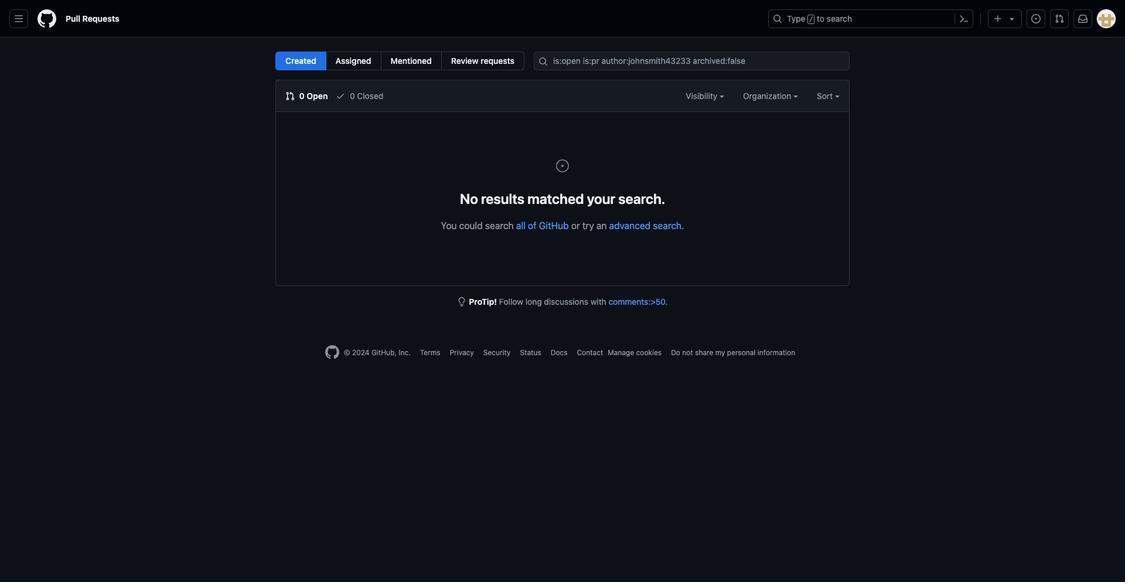 Task type: describe. For each thing, give the bounding box(es) containing it.
Search all issues text field
[[534, 52, 850, 70]]

1 horizontal spatial issue opened image
[[1032, 14, 1041, 23]]

homepage image
[[325, 345, 339, 359]]

0 horizontal spatial git pull request image
[[285, 91, 295, 101]]

search image
[[539, 57, 548, 66]]



Task type: vqa. For each thing, say whether or not it's contained in the screenshot.
shield image
no



Task type: locate. For each thing, give the bounding box(es) containing it.
git pull request image left the you have no unread notifications image
[[1055, 14, 1065, 23]]

check image
[[336, 91, 345, 101]]

triangle down image
[[1008, 14, 1017, 23]]

light bulb image
[[457, 297, 467, 307]]

homepage image
[[38, 9, 56, 28]]

command palette image
[[960, 14, 969, 23]]

pull requests element
[[276, 52, 525, 70]]

git pull request image
[[1055, 14, 1065, 23], [285, 91, 295, 101]]

issue opened image
[[1032, 14, 1041, 23], [556, 159, 570, 173]]

0 vertical spatial git pull request image
[[1055, 14, 1065, 23]]

1 vertical spatial git pull request image
[[285, 91, 295, 101]]

0 horizontal spatial issue opened image
[[556, 159, 570, 173]]

you have no unread notifications image
[[1079, 14, 1088, 23]]

1 horizontal spatial git pull request image
[[1055, 14, 1065, 23]]

Issues search field
[[534, 52, 850, 70]]

git pull request image left check icon
[[285, 91, 295, 101]]

1 vertical spatial issue opened image
[[556, 159, 570, 173]]

0 vertical spatial issue opened image
[[1032, 14, 1041, 23]]



